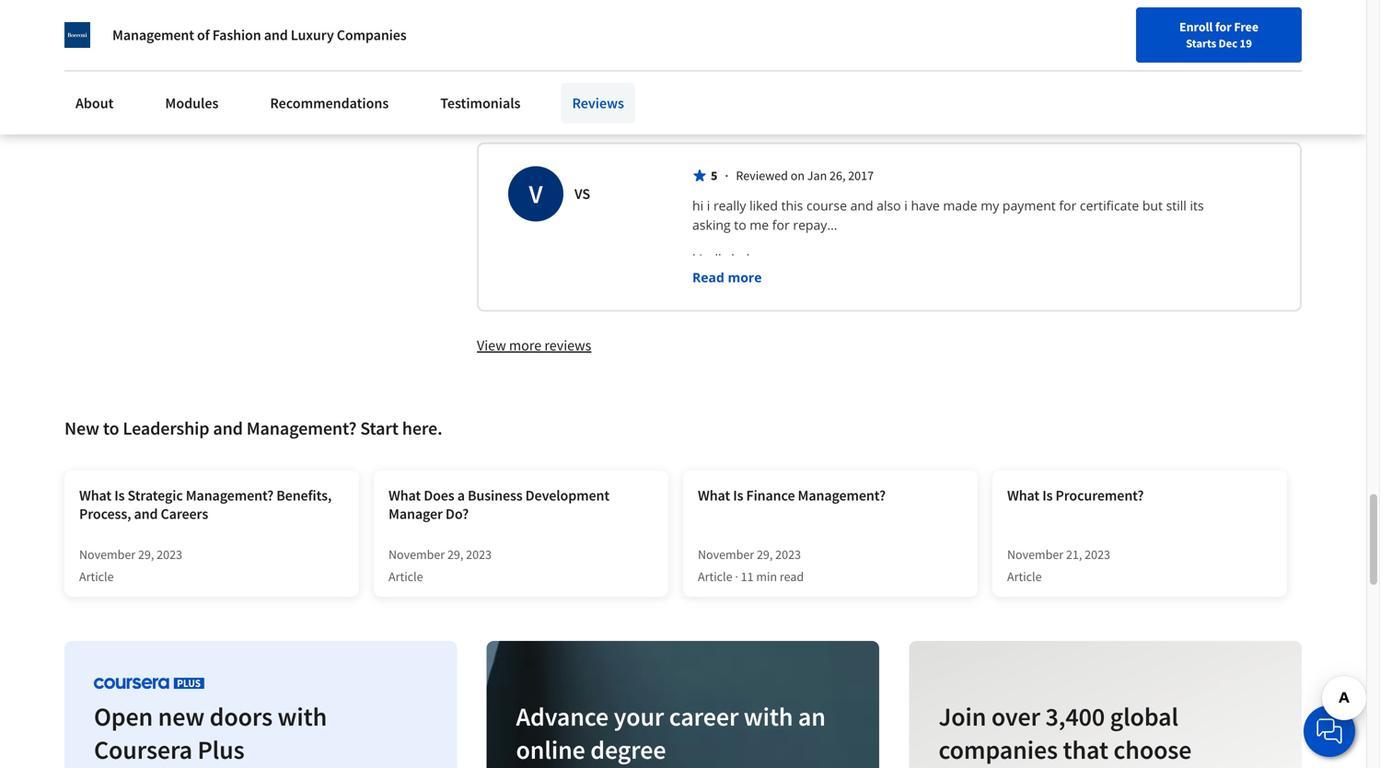 Task type: describe. For each thing, give the bounding box(es) containing it.
management? for what is finance management?
[[798, 486, 886, 505]]

free
[[1235, 18, 1259, 35]]

kept
[[1111, 19, 1138, 36]]

november 29, 2023 article · 11 min read
[[698, 546, 804, 585]]

what is procurement?
[[1008, 486, 1145, 505]]

november for what does a business development manager do?
[[389, 546, 445, 563]]

degree
[[591, 734, 667, 766]]

with for career
[[744, 700, 794, 733]]

view more reviews
[[477, 336, 592, 355]]

2023 for strategic
[[157, 546, 182, 563]]

doors
[[210, 700, 273, 733]]

but
[[1143, 197, 1163, 214]]

process,
[[79, 505, 131, 523]]

join
[[939, 700, 987, 733]]

vandanasingh904@gmail.com
[[823, 289, 1003, 306]]

business inside 'what does a business development manager do?'
[[468, 486, 523, 505]]

read
[[693, 268, 725, 286]]

starts
[[1187, 36, 1217, 51]]

november 21, 2023 article
[[1008, 546, 1111, 585]]

an
[[799, 700, 826, 733]]

or
[[693, 289, 706, 306]]

lovely,
[[1005, 19, 1043, 36]]

26,
[[830, 167, 846, 184]]

min
[[757, 568, 778, 585]]

what for what is strategic management? benefits, process, and careers
[[79, 486, 112, 505]]

november for what is finance management?
[[698, 546, 755, 563]]

hi i really liked this course and also i have made my payment for certificate but still its asking to me for repay...
[[693, 197, 1208, 233]]

modules link
[[154, 83, 230, 123]]

dec
[[1219, 36, 1238, 51]]

also
[[877, 197, 902, 214]]

new to leadership and management? start here.
[[64, 417, 443, 440]]

v
[[529, 178, 543, 210]]

article for what does a business development manager do?
[[389, 568, 423, 585]]

2023 for procurement?
[[1085, 546, 1111, 563]]

procurement?
[[1056, 486, 1145, 505]]

reviews
[[572, 94, 625, 112]]

università bocconi image
[[64, 22, 90, 48]]

insightfuls,
[[836, 19, 901, 36]]

professors
[[905, 19, 969, 36]]

on inside 'kindly help, or mail the details on vandanasingh904@gmail.com'
[[804, 289, 820, 306]]

chat with us image
[[1316, 717, 1345, 746]]

what does a business development manager do?
[[389, 486, 610, 523]]

a inside very helpful!!! amazing, insightfuls, professors were lovely, smart and kept it fun and engaging as much as it can be! great additional material, informative and playful, learned a lot, thanks!
[[742, 57, 749, 75]]

finance
[[747, 486, 795, 505]]

0 vertical spatial on
[[791, 167, 805, 184]]

luxury
[[291, 26, 334, 44]]

and left luxury
[[264, 26, 288, 44]]

and inside hi i really liked this course and also i have made my payment for certificate but still its asking to me for repay...
[[851, 197, 874, 214]]

show notifications image
[[1118, 23, 1140, 45]]

and inside what is strategic management? benefits, process, and careers
[[134, 505, 158, 523]]

and right leadership
[[213, 417, 243, 440]]

2 i from the left
[[905, 197, 908, 214]]

amazing,
[[778, 19, 833, 36]]

for inside enroll for free starts dec 19
[[1216, 18, 1232, 35]]

·
[[735, 568, 739, 585]]

companies
[[337, 26, 407, 44]]

enroll for free starts dec 19
[[1180, 18, 1259, 51]]

smart
[[1046, 19, 1081, 36]]

is for procurement?
[[1043, 486, 1053, 505]]

very
[[693, 19, 719, 36]]

reviews link
[[561, 83, 636, 123]]

repay...
[[793, 216, 838, 233]]

what for what is procurement?
[[1008, 486, 1040, 505]]

fashion
[[213, 26, 261, 44]]

additional
[[916, 38, 976, 56]]

read more
[[693, 268, 762, 286]]

november for what is procurement?
[[1008, 546, 1064, 563]]

what is finance management?
[[698, 486, 886, 505]]

about link
[[64, 83, 125, 123]]

manager
[[389, 505, 443, 523]]

career
[[670, 700, 739, 733]]

open new doors with coursera plus
[[94, 700, 327, 766]]

much
[[767, 38, 801, 56]]

jan
[[808, 167, 827, 184]]

2 as from the left
[[805, 38, 818, 56]]

management? up benefits,
[[247, 417, 357, 440]]

plus
[[198, 734, 245, 766]]

great
[[879, 38, 913, 56]]

development
[[526, 486, 610, 505]]

1 vertical spatial to
[[103, 417, 119, 440]]

read
[[780, 568, 804, 585]]

recommendations
[[270, 94, 389, 112]]

kindly
[[693, 250, 728, 267]]

management? for what is strategic management? benefits, process, and careers
[[186, 486, 274, 505]]

open
[[94, 700, 153, 733]]

november 29, 2023 article for process,
[[79, 546, 182, 585]]

very helpful!!! amazing, insightfuls, professors were lovely, smart and kept it fun and engaging as much as it can be! great additional material, informative and playful, learned a lot, thanks!
[[693, 19, 1202, 75]]

for right the me at the top right of page
[[773, 216, 790, 233]]

that
[[1063, 734, 1109, 766]]

0 vertical spatial it
[[1141, 19, 1149, 36]]

details
[[761, 289, 801, 306]]

thanks!
[[775, 57, 819, 75]]

fun
[[1152, 19, 1172, 36]]

asking
[[693, 216, 731, 233]]

1 vertical spatial it
[[821, 38, 829, 56]]

29, inside november 29, 2023 article · 11 min read
[[757, 546, 773, 563]]

for inside 'join over 3,400 global companies that choose coursera for business'
[[1043, 767, 1074, 768]]

choose
[[1114, 734, 1192, 766]]

online
[[516, 734, 586, 766]]

start
[[360, 417, 399, 440]]

29, for do?
[[448, 546, 464, 563]]

its
[[1191, 197, 1205, 214]]

really
[[714, 197, 747, 214]]

29, for and
[[138, 546, 154, 563]]

november 29, 2023 article for manager
[[389, 546, 492, 585]]

companies
[[939, 734, 1058, 766]]

coursera image
[[22, 15, 139, 44]]



Task type: vqa. For each thing, say whether or not it's contained in the screenshot.
providing
no



Task type: locate. For each thing, give the bounding box(es) containing it.
coursera
[[94, 734, 193, 766], [939, 767, 1038, 768]]

made
[[944, 197, 978, 214]]

2023 up read
[[776, 546, 801, 563]]

11
[[741, 568, 754, 585]]

testimonials
[[441, 94, 521, 112]]

is
[[114, 486, 125, 505], [733, 486, 744, 505], [1043, 486, 1053, 505]]

None search field
[[263, 12, 622, 48]]

2 29, from the left
[[448, 546, 464, 563]]

it right show notifications "image"
[[1141, 19, 1149, 36]]

1 what from the left
[[79, 486, 112, 505]]

november
[[79, 546, 136, 563], [389, 546, 445, 563], [698, 546, 755, 563], [1008, 546, 1064, 563]]

article for what is procurement?
[[1008, 568, 1042, 585]]

coursera inside 'join over 3,400 global companies that choose coursera for business'
[[939, 767, 1038, 768]]

with inside advance your career with an online degree
[[744, 700, 794, 733]]

2 what from the left
[[389, 486, 421, 505]]

0 horizontal spatial business
[[468, 486, 523, 505]]

0 vertical spatial to
[[734, 216, 747, 233]]

more right view
[[509, 336, 542, 355]]

29, down strategic
[[138, 546, 154, 563]]

management? down new to leadership and management? start here.
[[186, 486, 274, 505]]

1 vertical spatial coursera
[[939, 767, 1038, 768]]

0 vertical spatial business
[[468, 486, 523, 505]]

2023 inside november 21, 2023 article
[[1085, 546, 1111, 563]]

business down the choose
[[1079, 767, 1176, 768]]

on right the details
[[804, 289, 820, 306]]

business inside 'join over 3,400 global companies that choose coursera for business'
[[1079, 767, 1176, 768]]

29, up min
[[757, 546, 773, 563]]

is for strategic
[[114, 486, 125, 505]]

29,
[[138, 546, 154, 563], [448, 546, 464, 563], [757, 546, 773, 563]]

5
[[711, 167, 718, 184]]

1 vertical spatial on
[[804, 289, 820, 306]]

what for what does a business development manager do?
[[389, 486, 421, 505]]

more inside button
[[728, 268, 762, 286]]

what
[[79, 486, 112, 505], [389, 486, 421, 505], [698, 486, 731, 505], [1008, 486, 1040, 505]]

0 horizontal spatial i
[[707, 197, 711, 214]]

new
[[64, 417, 99, 440]]

helpful!!!
[[723, 19, 775, 36]]

what for what is finance management?
[[698, 486, 731, 505]]

with left "an"
[[744, 700, 794, 733]]

2017
[[849, 167, 874, 184]]

article inside november 29, 2023 article · 11 min read
[[698, 568, 733, 585]]

article for what is finance management?
[[698, 568, 733, 585]]

and down kept
[[1109, 38, 1132, 56]]

more for view
[[509, 336, 542, 355]]

what left strategic
[[79, 486, 112, 505]]

1 i from the left
[[707, 197, 711, 214]]

1 vertical spatial more
[[509, 336, 542, 355]]

21,
[[1067, 546, 1083, 563]]

2023 right 21, on the bottom of the page
[[1085, 546, 1111, 563]]

can
[[833, 38, 854, 56]]

help,
[[732, 250, 761, 267]]

and left careers
[[134, 505, 158, 523]]

coursera plus image
[[94, 677, 205, 689]]

more down help,
[[728, 268, 762, 286]]

for up dec on the top right of page
[[1216, 18, 1232, 35]]

4 article from the left
[[1008, 568, 1042, 585]]

0 horizontal spatial as
[[751, 38, 764, 56]]

1 vertical spatial a
[[458, 486, 465, 505]]

for right payment
[[1060, 197, 1077, 214]]

1 november 29, 2023 article from the left
[[79, 546, 182, 585]]

lot,
[[753, 57, 771, 75]]

1 horizontal spatial with
[[744, 700, 794, 733]]

1 horizontal spatial a
[[742, 57, 749, 75]]

careers
[[161, 505, 208, 523]]

and left also
[[851, 197, 874, 214]]

have
[[911, 197, 940, 214]]

0 vertical spatial a
[[742, 57, 749, 75]]

3 what from the left
[[698, 486, 731, 505]]

3 2023 from the left
[[776, 546, 801, 563]]

coursera down "open"
[[94, 734, 193, 766]]

certificate
[[1081, 197, 1140, 214]]

it left can
[[821, 38, 829, 56]]

what left "procurement?"
[[1008, 486, 1040, 505]]

does
[[424, 486, 455, 505]]

2 2023 from the left
[[466, 546, 492, 563]]

the
[[738, 289, 758, 306]]

2 november 29, 2023 article from the left
[[389, 546, 492, 585]]

2023 down do?
[[466, 546, 492, 563]]

on left jan
[[791, 167, 805, 184]]

i
[[707, 197, 711, 214], [905, 197, 908, 214]]

and right fun
[[1176, 19, 1199, 36]]

4 what from the left
[[1008, 486, 1040, 505]]

enroll
[[1180, 18, 1214, 35]]

1 horizontal spatial is
[[733, 486, 744, 505]]

learned
[[693, 57, 739, 75]]

with for doors
[[278, 700, 327, 733]]

engaging
[[693, 38, 747, 56]]

reviewed
[[736, 167, 789, 184]]

as up lot,
[[751, 38, 764, 56]]

november down process,
[[79, 546, 136, 563]]

2023 inside november 29, 2023 article · 11 min read
[[776, 546, 801, 563]]

testimonials link
[[430, 83, 532, 123]]

do?
[[446, 505, 469, 523]]

i right also
[[905, 197, 908, 214]]

still
[[1167, 197, 1187, 214]]

management? inside what is strategic management? benefits, process, and careers
[[186, 486, 274, 505]]

new
[[158, 700, 205, 733]]

is left finance
[[733, 486, 744, 505]]

november 29, 2023 article
[[79, 546, 182, 585], [389, 546, 492, 585]]

management?
[[247, 417, 357, 440], [186, 486, 274, 505], [798, 486, 886, 505]]

0 horizontal spatial is
[[114, 486, 125, 505]]

0 horizontal spatial 29,
[[138, 546, 154, 563]]

read more button
[[693, 267, 762, 287]]

vs
[[575, 185, 590, 203]]

1 horizontal spatial as
[[805, 38, 818, 56]]

kindly help, or mail the details on vandanasingh904@gmail.com
[[693, 250, 1003, 306]]

2023 for finance
[[776, 546, 801, 563]]

1 horizontal spatial business
[[1079, 767, 1176, 768]]

november inside november 29, 2023 article · 11 min read
[[698, 546, 755, 563]]

to left the me at the top right of page
[[734, 216, 747, 233]]

a inside 'what does a business development manager do?'
[[458, 486, 465, 505]]

about
[[76, 94, 114, 112]]

0 horizontal spatial november 29, 2023 article
[[79, 546, 182, 585]]

1 29, from the left
[[138, 546, 154, 563]]

november 29, 2023 article down do?
[[389, 546, 492, 585]]

2 horizontal spatial 29,
[[757, 546, 773, 563]]

advance your career with an online degree
[[516, 700, 826, 766]]

for down that
[[1043, 767, 1074, 768]]

1 november from the left
[[79, 546, 136, 563]]

0 horizontal spatial it
[[821, 38, 829, 56]]

2023 down careers
[[157, 546, 182, 563]]

1 article from the left
[[79, 568, 114, 585]]

29, down do?
[[448, 546, 464, 563]]

1 horizontal spatial coursera
[[939, 767, 1038, 768]]

2 article from the left
[[389, 568, 423, 585]]

management? right finance
[[798, 486, 886, 505]]

here.
[[402, 417, 443, 440]]

0 horizontal spatial to
[[103, 417, 119, 440]]

informative
[[1036, 38, 1105, 56]]

for
[[1216, 18, 1232, 35], [1060, 197, 1077, 214], [773, 216, 790, 233], [1043, 767, 1074, 768]]

liked
[[750, 197, 778, 214]]

business right does
[[468, 486, 523, 505]]

recommendations link
[[259, 83, 400, 123]]

over
[[992, 700, 1041, 733]]

to
[[734, 216, 747, 233], [103, 417, 119, 440]]

0 vertical spatial coursera
[[94, 734, 193, 766]]

reviewed on jan 26, 2017
[[736, 167, 874, 184]]

november 29, 2023 article down process,
[[79, 546, 182, 585]]

3,400
[[1046, 700, 1105, 733]]

mail
[[709, 289, 735, 306]]

advance
[[516, 700, 609, 733]]

2 november from the left
[[389, 546, 445, 563]]

4 november from the left
[[1008, 546, 1064, 563]]

0 horizontal spatial with
[[278, 700, 327, 733]]

material,
[[980, 38, 1033, 56]]

were
[[972, 19, 1002, 36]]

your
[[614, 700, 665, 733]]

a left lot,
[[742, 57, 749, 75]]

modules
[[165, 94, 219, 112]]

a
[[742, 57, 749, 75], [458, 486, 465, 505]]

3 29, from the left
[[757, 546, 773, 563]]

coursera down companies
[[939, 767, 1038, 768]]

1 is from the left
[[114, 486, 125, 505]]

2023
[[157, 546, 182, 563], [466, 546, 492, 563], [776, 546, 801, 563], [1085, 546, 1111, 563]]

business
[[468, 486, 523, 505], [1079, 767, 1176, 768]]

join over 3,400 global companies that choose coursera for business
[[939, 700, 1192, 768]]

is left "procurement?"
[[1043, 486, 1053, 505]]

what inside 'what does a business development manager do?'
[[389, 486, 421, 505]]

article
[[79, 568, 114, 585], [389, 568, 423, 585], [698, 568, 733, 585], [1008, 568, 1042, 585]]

1 horizontal spatial to
[[734, 216, 747, 233]]

1 with from the left
[[278, 700, 327, 733]]

1 horizontal spatial i
[[905, 197, 908, 214]]

with right doors
[[278, 700, 327, 733]]

coursera inside open new doors with coursera plus
[[94, 734, 193, 766]]

to inside hi i really liked this course and also i have made my payment for certificate but still its asking to me for repay...
[[734, 216, 747, 233]]

1 horizontal spatial it
[[1141, 19, 1149, 36]]

3 article from the left
[[698, 568, 733, 585]]

4 2023 from the left
[[1085, 546, 1111, 563]]

strategic
[[128, 486, 183, 505]]

my
[[981, 197, 1000, 214]]

this
[[782, 197, 804, 214]]

november for what is strategic management? benefits, process, and careers
[[79, 546, 136, 563]]

management of fashion and luxury companies
[[112, 26, 407, 44]]

1 as from the left
[[751, 38, 764, 56]]

1 horizontal spatial more
[[728, 268, 762, 286]]

november up '·'
[[698, 546, 755, 563]]

0 horizontal spatial more
[[509, 336, 542, 355]]

as down amazing,
[[805, 38, 818, 56]]

november inside november 21, 2023 article
[[1008, 546, 1064, 563]]

and left kept
[[1085, 19, 1108, 36]]

19
[[1240, 36, 1253, 51]]

1 horizontal spatial november 29, 2023 article
[[389, 546, 492, 585]]

a right does
[[458, 486, 465, 505]]

it
[[1141, 19, 1149, 36], [821, 38, 829, 56]]

article inside november 21, 2023 article
[[1008, 568, 1042, 585]]

2 horizontal spatial is
[[1043, 486, 1053, 505]]

3 is from the left
[[1043, 486, 1053, 505]]

i right hi
[[707, 197, 711, 214]]

benefits,
[[277, 486, 332, 505]]

2 with from the left
[[744, 700, 794, 733]]

me
[[750, 216, 769, 233]]

more for read
[[728, 268, 762, 286]]

0 horizontal spatial coursera
[[94, 734, 193, 766]]

is left strategic
[[114, 486, 125, 505]]

0 horizontal spatial a
[[458, 486, 465, 505]]

1 vertical spatial business
[[1079, 767, 1176, 768]]

global
[[1110, 700, 1179, 733]]

3 november from the left
[[698, 546, 755, 563]]

is inside what is strategic management? benefits, process, and careers
[[114, 486, 125, 505]]

0 vertical spatial more
[[728, 268, 762, 286]]

1 2023 from the left
[[157, 546, 182, 563]]

2023 for a
[[466, 546, 492, 563]]

with inside open new doors with coursera plus
[[278, 700, 327, 733]]

2 is from the left
[[733, 486, 744, 505]]

article for what is strategic management? benefits, process, and careers
[[79, 568, 114, 585]]

1 horizontal spatial 29,
[[448, 546, 464, 563]]

is for finance
[[733, 486, 744, 505]]

november left 21, on the bottom of the page
[[1008, 546, 1064, 563]]

to right new
[[103, 417, 119, 440]]

what left does
[[389, 486, 421, 505]]

menu item
[[980, 18, 1099, 78]]

what left finance
[[698, 486, 731, 505]]

what inside what is strategic management? benefits, process, and careers
[[79, 486, 112, 505]]

reviews
[[545, 336, 592, 355]]

november down manager
[[389, 546, 445, 563]]



